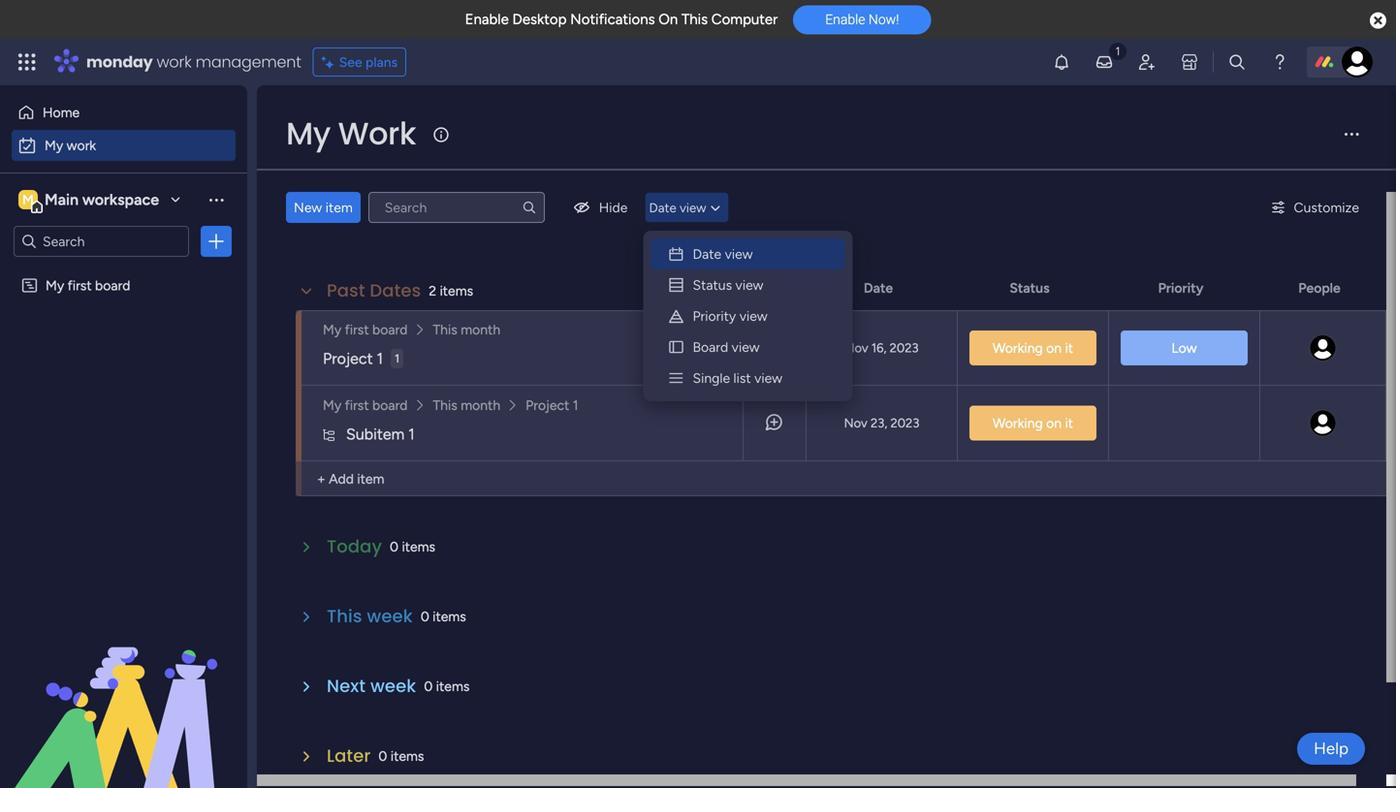 Task type: vqa. For each thing, say whether or not it's contained in the screenshot.
it to the bottom
yes



Task type: locate. For each thing, give the bounding box(es) containing it.
first
[[68, 277, 92, 294], [345, 322, 369, 338], [345, 397, 369, 414]]

board up subitem 1
[[373, 397, 408, 414]]

2 vertical spatial first
[[345, 397, 369, 414]]

week up next week 0 items
[[367, 604, 413, 629]]

0 inside this week 0 items
[[421, 609, 430, 625]]

view up status view menu item
[[725, 246, 753, 262]]

1 vertical spatial working
[[993, 415, 1043, 432]]

date up "date view" image
[[649, 200, 677, 215]]

my first board
[[46, 277, 130, 294], [323, 322, 408, 338], [323, 397, 408, 414]]

items inside past dates 2 items
[[440, 283, 474, 299]]

1 vertical spatial this month
[[433, 397, 501, 414]]

first down search in workspace field
[[68, 277, 92, 294]]

next
[[327, 674, 366, 699]]

0 vertical spatial month
[[461, 322, 501, 338]]

john smith image
[[1343, 47, 1374, 78], [1309, 334, 1338, 363]]

status inside menu item
[[693, 277, 732, 293]]

items right later
[[391, 748, 424, 765]]

help image
[[1271, 52, 1290, 72]]

0 vertical spatial 2023
[[890, 340, 919, 356]]

this month button down 2 at the left top
[[427, 319, 507, 340]]

0 vertical spatial priority
[[1159, 280, 1204, 296]]

item
[[326, 199, 353, 216], [357, 471, 385, 487]]

0 horizontal spatial status
[[693, 277, 732, 293]]

management
[[196, 51, 301, 73]]

my first board down past
[[323, 322, 408, 338]]

my first board for working on it
[[323, 397, 408, 414]]

my first board button up 'subitem'
[[317, 395, 414, 416]]

nov 16, 2023
[[845, 340, 919, 356]]

my first board up 'subitem'
[[323, 397, 408, 414]]

1 working from the top
[[993, 340, 1043, 356]]

0 right today
[[390, 539, 399, 555]]

week right 'next'
[[370, 674, 417, 699]]

view inside "menu item"
[[732, 339, 760, 356]]

items right 2 at the left top
[[440, 283, 474, 299]]

options image
[[207, 232, 226, 251]]

work inside option
[[67, 137, 96, 154]]

this month down 2 at the left top
[[433, 322, 501, 338]]

workspace selection element
[[18, 188, 162, 213]]

my
[[286, 112, 331, 155], [45, 137, 63, 154], [46, 277, 64, 294], [323, 322, 342, 338], [323, 397, 342, 414]]

1 vertical spatial this month button
[[427, 395, 507, 416]]

0 vertical spatial first
[[68, 277, 92, 294]]

2 vertical spatial my first board
[[323, 397, 408, 414]]

view up the single list view menu item
[[732, 339, 760, 356]]

work for monday
[[157, 51, 192, 73]]

items inside next week 0 items
[[436, 679, 470, 695]]

work right monday
[[157, 51, 192, 73]]

2 enable from the left
[[826, 11, 866, 27]]

first up 'subitem'
[[345, 397, 369, 414]]

1 button
[[391, 321, 404, 397]]

0 vertical spatial project
[[323, 350, 373, 368]]

0 vertical spatial working
[[993, 340, 1043, 356]]

my inside option
[[45, 137, 63, 154]]

project
[[323, 350, 373, 368], [526, 397, 570, 414]]

0 vertical spatial this month
[[433, 322, 501, 338]]

item right new
[[326, 199, 353, 216]]

my first board list box
[[0, 265, 247, 564]]

view up priority view menu item
[[736, 277, 764, 293]]

project 1 button
[[520, 395, 585, 416]]

work for my
[[67, 137, 96, 154]]

1 this month from the top
[[433, 322, 501, 338]]

0
[[390, 539, 399, 555], [421, 609, 430, 625], [424, 679, 433, 695], [379, 748, 387, 765]]

week
[[367, 604, 413, 629], [370, 674, 417, 699]]

it
[[1066, 340, 1074, 356], [1066, 415, 1074, 432]]

priority up board
[[693, 308, 737, 324]]

date view
[[649, 200, 707, 215], [693, 246, 753, 262]]

0 vertical spatial date
[[649, 200, 677, 215]]

0 down this week 0 items
[[424, 679, 433, 695]]

0 vertical spatial it
[[1066, 340, 1074, 356]]

1 horizontal spatial work
[[157, 51, 192, 73]]

1 horizontal spatial project
[[526, 397, 570, 414]]

enable left now!
[[826, 11, 866, 27]]

first down past
[[345, 322, 369, 338]]

month left project 1 button
[[461, 397, 501, 414]]

1 vertical spatial project 1
[[526, 397, 579, 414]]

this
[[682, 11, 708, 28], [433, 322, 458, 338], [433, 397, 458, 414], [327, 604, 362, 629]]

1 vertical spatial priority
[[693, 308, 737, 324]]

my first board button for low
[[317, 319, 414, 340]]

0 vertical spatial date view
[[649, 200, 707, 215]]

new item button
[[286, 192, 361, 223]]

1 horizontal spatial status
[[1010, 280, 1050, 296]]

1 horizontal spatial project 1
[[526, 397, 579, 414]]

board down dates in the top left of the page
[[373, 322, 408, 338]]

0 up next week 0 items
[[421, 609, 430, 625]]

2023 right 16,
[[890, 340, 919, 356]]

view right list
[[755, 370, 783, 387]]

0 vertical spatial nov
[[845, 340, 869, 356]]

option
[[0, 268, 247, 272]]

work down home
[[67, 137, 96, 154]]

0 right later
[[379, 748, 387, 765]]

priority up 'low'
[[1159, 280, 1204, 296]]

1 vertical spatial 2023
[[891, 416, 920, 431]]

past dates 2 items
[[327, 278, 474, 303]]

later 0 items
[[327, 744, 424, 769]]

items up next week 0 items
[[433, 609, 466, 625]]

2023
[[890, 340, 919, 356], [891, 416, 920, 431]]

1 horizontal spatial date
[[693, 246, 722, 262]]

items
[[440, 283, 474, 299], [402, 539, 436, 555], [433, 609, 466, 625], [436, 679, 470, 695], [391, 748, 424, 765]]

hide button
[[564, 192, 636, 223]]

status for status view
[[693, 277, 732, 293]]

status for status
[[1010, 280, 1050, 296]]

None search field
[[368, 192, 545, 223]]

1 my first board button from the top
[[317, 319, 414, 340]]

board for low
[[373, 322, 408, 338]]

home option
[[12, 97, 236, 128]]

enable
[[465, 11, 509, 28], [826, 11, 866, 27]]

items down this week 0 items
[[436, 679, 470, 695]]

0 horizontal spatial project
[[323, 350, 373, 368]]

date up 16,
[[864, 280, 894, 296]]

view inside dropdown button
[[680, 200, 707, 215]]

0 vertical spatial my first board
[[46, 277, 130, 294]]

project 1 inside button
[[526, 397, 579, 414]]

0 horizontal spatial work
[[67, 137, 96, 154]]

0 vertical spatial working on it
[[993, 340, 1074, 356]]

home link
[[12, 97, 236, 128]]

work
[[157, 51, 192, 73], [67, 137, 96, 154]]

0 horizontal spatial priority
[[693, 308, 737, 324]]

single list view menu item
[[651, 363, 845, 394]]

1 vertical spatial on
[[1047, 415, 1062, 432]]

my inside list box
[[46, 277, 64, 294]]

0 vertical spatial work
[[157, 51, 192, 73]]

my work option
[[12, 130, 236, 161]]

view
[[680, 200, 707, 215], [725, 246, 753, 262], [736, 277, 764, 293], [740, 308, 768, 324], [732, 339, 760, 356], [755, 370, 783, 387]]

workspace options image
[[207, 190, 226, 209]]

priority for priority
[[1159, 280, 1204, 296]]

view for "date view" image
[[725, 246, 753, 262]]

1 vertical spatial project
[[526, 397, 570, 414]]

john smith image down "people"
[[1309, 334, 1338, 363]]

1 vertical spatial work
[[67, 137, 96, 154]]

2 this month from the top
[[433, 397, 501, 414]]

1 enable from the left
[[465, 11, 509, 28]]

1 vertical spatial nov
[[845, 416, 868, 431]]

john smith image down dapulse close image
[[1343, 47, 1374, 78]]

board
[[95, 277, 130, 294], [373, 322, 408, 338], [373, 397, 408, 414]]

1 horizontal spatial priority
[[1159, 280, 1204, 296]]

on
[[659, 11, 678, 28]]

view down status view menu item
[[740, 308, 768, 324]]

status view menu item
[[651, 270, 845, 301]]

item right the add
[[357, 471, 385, 487]]

2 horizontal spatial date
[[864, 280, 894, 296]]

new
[[294, 199, 322, 216]]

board inside list box
[[95, 277, 130, 294]]

view for priority view icon
[[740, 308, 768, 324]]

2 vertical spatial board
[[373, 397, 408, 414]]

later
[[327, 744, 371, 769]]

project 1
[[323, 350, 383, 368], [526, 397, 579, 414]]

enable now!
[[826, 11, 900, 27]]

1 vertical spatial john smith image
[[1309, 334, 1338, 363]]

0 vertical spatial this month button
[[427, 319, 507, 340]]

2
[[429, 283, 437, 299]]

enable left desktop
[[465, 11, 509, 28]]

nov left 16,
[[845, 340, 869, 356]]

my up v2 subitems open icon
[[323, 397, 342, 414]]

1 horizontal spatial enable
[[826, 11, 866, 27]]

2023 for nov 16, 2023
[[890, 340, 919, 356]]

0 vertical spatial week
[[367, 604, 413, 629]]

date
[[649, 200, 677, 215], [693, 246, 722, 262], [864, 280, 894, 296]]

board view menu item
[[651, 332, 845, 363]]

month for low
[[461, 322, 501, 338]]

my down home
[[45, 137, 63, 154]]

lottie animation element
[[0, 593, 247, 789]]

nov
[[845, 340, 869, 356], [845, 416, 868, 431]]

1 vertical spatial date
[[693, 246, 722, 262]]

week for next week
[[370, 674, 417, 699]]

0 vertical spatial item
[[326, 199, 353, 216]]

2 vertical spatial date
[[864, 280, 894, 296]]

1 vertical spatial month
[[461, 397, 501, 414]]

priority inside menu item
[[693, 308, 737, 324]]

this month for low
[[433, 322, 501, 338]]

nov left 23,
[[845, 416, 868, 431]]

1 vertical spatial date view
[[693, 246, 753, 262]]

invite members image
[[1138, 52, 1157, 72]]

date view image
[[668, 245, 685, 263]]

this month left project 1 button
[[433, 397, 501, 414]]

new item
[[294, 199, 353, 216]]

0 vertical spatial project 1
[[323, 350, 383, 368]]

date view up "date view" image
[[649, 200, 707, 215]]

2 my first board button from the top
[[317, 395, 414, 416]]

my first board button down past
[[317, 319, 414, 340]]

this month button right 1 button
[[427, 395, 507, 416]]

1 vertical spatial my first board button
[[317, 395, 414, 416]]

see plans button
[[313, 48, 407, 77]]

1 horizontal spatial item
[[357, 471, 385, 487]]

dapulse close image
[[1371, 11, 1387, 31]]

board down search in workspace field
[[95, 277, 130, 294]]

2023 right 23,
[[891, 416, 920, 431]]

1 this month button from the top
[[427, 319, 507, 340]]

+ add item
[[317, 471, 385, 487]]

items for next week
[[436, 679, 470, 695]]

status
[[693, 277, 732, 293], [1010, 280, 1050, 296]]

2 month from the top
[[461, 397, 501, 414]]

this month button for low
[[427, 319, 507, 340]]

my first board down search in workspace field
[[46, 277, 130, 294]]

1 vertical spatial my first board
[[323, 322, 408, 338]]

date right "date view" image
[[693, 246, 722, 262]]

this week 0 items
[[327, 604, 466, 629]]

priority
[[1159, 280, 1204, 296], [693, 308, 737, 324]]

this month button
[[427, 319, 507, 340], [427, 395, 507, 416]]

today 0 items
[[327, 534, 436, 559]]

1 vertical spatial it
[[1066, 415, 1074, 432]]

working on it
[[993, 340, 1074, 356], [993, 415, 1074, 432]]

view up "date view" image
[[680, 200, 707, 215]]

1 month from the top
[[461, 322, 501, 338]]

single
[[693, 370, 731, 387]]

0 vertical spatial board
[[95, 277, 130, 294]]

this month
[[433, 322, 501, 338], [433, 397, 501, 414]]

month
[[461, 322, 501, 338], [461, 397, 501, 414]]

1 vertical spatial first
[[345, 322, 369, 338]]

+
[[317, 471, 326, 487]]

2 this month button from the top
[[427, 395, 507, 416]]

on
[[1047, 340, 1062, 356], [1047, 415, 1062, 432]]

1 vertical spatial week
[[370, 674, 417, 699]]

0 horizontal spatial enable
[[465, 11, 509, 28]]

help button
[[1298, 733, 1366, 765]]

0 vertical spatial my first board button
[[317, 319, 414, 340]]

my down search in workspace field
[[46, 277, 64, 294]]

0 vertical spatial on
[[1047, 340, 1062, 356]]

1 vertical spatial working on it
[[993, 415, 1074, 432]]

23,
[[871, 416, 888, 431]]

items right today
[[402, 539, 436, 555]]

my first board button
[[317, 319, 414, 340], [317, 395, 414, 416]]

1 vertical spatial board
[[373, 322, 408, 338]]

2 on from the top
[[1047, 415, 1062, 432]]

1
[[377, 350, 383, 368], [395, 352, 400, 366], [573, 397, 579, 414], [409, 425, 415, 444]]

status view
[[693, 277, 764, 293]]

working
[[993, 340, 1043, 356], [993, 415, 1043, 432]]

month right 1 button
[[461, 322, 501, 338]]

plans
[[366, 54, 398, 70]]

board
[[693, 339, 729, 356]]

list
[[734, 370, 751, 387]]

date view up "status view"
[[693, 246, 753, 262]]

enable inside button
[[826, 11, 866, 27]]

0 horizontal spatial item
[[326, 199, 353, 216]]

items inside this week 0 items
[[433, 609, 466, 625]]

0 inside next week 0 items
[[424, 679, 433, 695]]

0 horizontal spatial date
[[649, 200, 677, 215]]

date inside dropdown button
[[649, 200, 677, 215]]

0 vertical spatial john smith image
[[1343, 47, 1374, 78]]

board view
[[693, 339, 760, 356]]



Task type: describe. For each thing, give the bounding box(es) containing it.
single list view
[[693, 370, 783, 387]]

view for "status view" icon
[[736, 277, 764, 293]]

0 inside later 0 items
[[379, 748, 387, 765]]

menu image
[[1343, 124, 1362, 144]]

items for past dates
[[440, 283, 474, 299]]

nov for nov 16, 2023
[[845, 340, 869, 356]]

notifications
[[571, 11, 655, 28]]

2 working from the top
[[993, 415, 1043, 432]]

customize
[[1295, 199, 1360, 216]]

home
[[43, 104, 80, 121]]

this month button for working on it
[[427, 395, 507, 416]]

workspace
[[82, 191, 159, 209]]

week for this week
[[367, 604, 413, 629]]

month for working on it
[[461, 397, 501, 414]]

select product image
[[17, 52, 37, 72]]

my first board inside list box
[[46, 277, 130, 294]]

priority view menu item
[[651, 301, 845, 332]]

project inside button
[[526, 397, 570, 414]]

0 horizontal spatial john smith image
[[1309, 334, 1338, 363]]

0 horizontal spatial project 1
[[323, 350, 383, 368]]

board view image
[[668, 339, 685, 356]]

2 it from the top
[[1066, 415, 1074, 432]]

1 working on it from the top
[[993, 340, 1074, 356]]

date view inside date view dropdown button
[[649, 200, 707, 215]]

1 it from the top
[[1066, 340, 1074, 356]]

first for low
[[345, 322, 369, 338]]

john smith image
[[1309, 409, 1338, 438]]

this month for working on it
[[433, 397, 501, 414]]

my work
[[45, 137, 96, 154]]

nov for nov 23, 2023
[[845, 416, 868, 431]]

items for this week
[[433, 609, 466, 625]]

subitem
[[346, 425, 405, 444]]

enable now! button
[[794, 5, 932, 34]]

see plans
[[339, 54, 398, 70]]

customize button
[[1264, 192, 1368, 223]]

next week 0 items
[[327, 674, 470, 699]]

subitem 1
[[346, 425, 415, 444]]

view for board view image
[[732, 339, 760, 356]]

1 vertical spatial item
[[357, 471, 385, 487]]

enable for enable now!
[[826, 11, 866, 27]]

computer
[[712, 11, 778, 28]]

1 horizontal spatial john smith image
[[1343, 47, 1374, 78]]

enable for enable desktop notifications on this computer
[[465, 11, 509, 28]]

date view inside menu item
[[693, 246, 753, 262]]

work
[[338, 112, 416, 155]]

menu menu
[[651, 239, 845, 394]]

notifications image
[[1052, 52, 1072, 72]]

2023 for nov 23, 2023
[[891, 416, 920, 431]]

see
[[339, 54, 362, 70]]

my left work
[[286, 112, 331, 155]]

priority view
[[693, 308, 768, 324]]

items inside today 0 items
[[402, 539, 436, 555]]

hide
[[599, 199, 628, 216]]

main workspace
[[45, 191, 159, 209]]

date view button
[[646, 193, 729, 222]]

nov 23, 2023
[[845, 416, 920, 431]]

search everything image
[[1228, 52, 1247, 72]]

first inside my first board list box
[[68, 277, 92, 294]]

Search in workspace field
[[41, 230, 162, 253]]

date view menu item
[[651, 239, 845, 270]]

single list view image
[[668, 370, 685, 387]]

low
[[1172, 340, 1198, 356]]

enable desktop notifications on this computer
[[465, 11, 778, 28]]

1 image
[[1110, 40, 1127, 62]]

workspace image
[[18, 189, 38, 210]]

1 on from the top
[[1047, 340, 1062, 356]]

16,
[[872, 340, 887, 356]]

add
[[329, 471, 354, 487]]

now!
[[869, 11, 900, 27]]

past
[[327, 278, 365, 303]]

my down past
[[323, 322, 342, 338]]

today
[[327, 534, 382, 559]]

m
[[22, 192, 34, 208]]

dates
[[370, 278, 421, 303]]

date inside menu item
[[693, 246, 722, 262]]

lottie animation image
[[0, 593, 247, 789]]

priority view image
[[668, 308, 685, 325]]

desktop
[[513, 11, 567, 28]]

search image
[[522, 200, 537, 215]]

my first board for low
[[323, 322, 408, 338]]

monday work management
[[86, 51, 301, 73]]

my first board button for working on it
[[317, 395, 414, 416]]

items inside later 0 items
[[391, 748, 424, 765]]

status view image
[[668, 276, 685, 294]]

priority for priority view
[[693, 308, 737, 324]]

item inside "button"
[[326, 199, 353, 216]]

my work link
[[12, 130, 236, 161]]

board for working on it
[[373, 397, 408, 414]]

v2 subitems open image
[[323, 430, 335, 442]]

monday marketplace image
[[1181, 52, 1200, 72]]

my work
[[286, 112, 416, 155]]

0 inside today 0 items
[[390, 539, 399, 555]]

update feed image
[[1095, 52, 1115, 72]]

Filter dashboard by text search field
[[368, 192, 545, 223]]

help
[[1315, 739, 1349, 759]]

main
[[45, 191, 79, 209]]

first for working on it
[[345, 397, 369, 414]]

2 working on it from the top
[[993, 415, 1074, 432]]

monday
[[86, 51, 153, 73]]

people
[[1299, 280, 1341, 296]]



